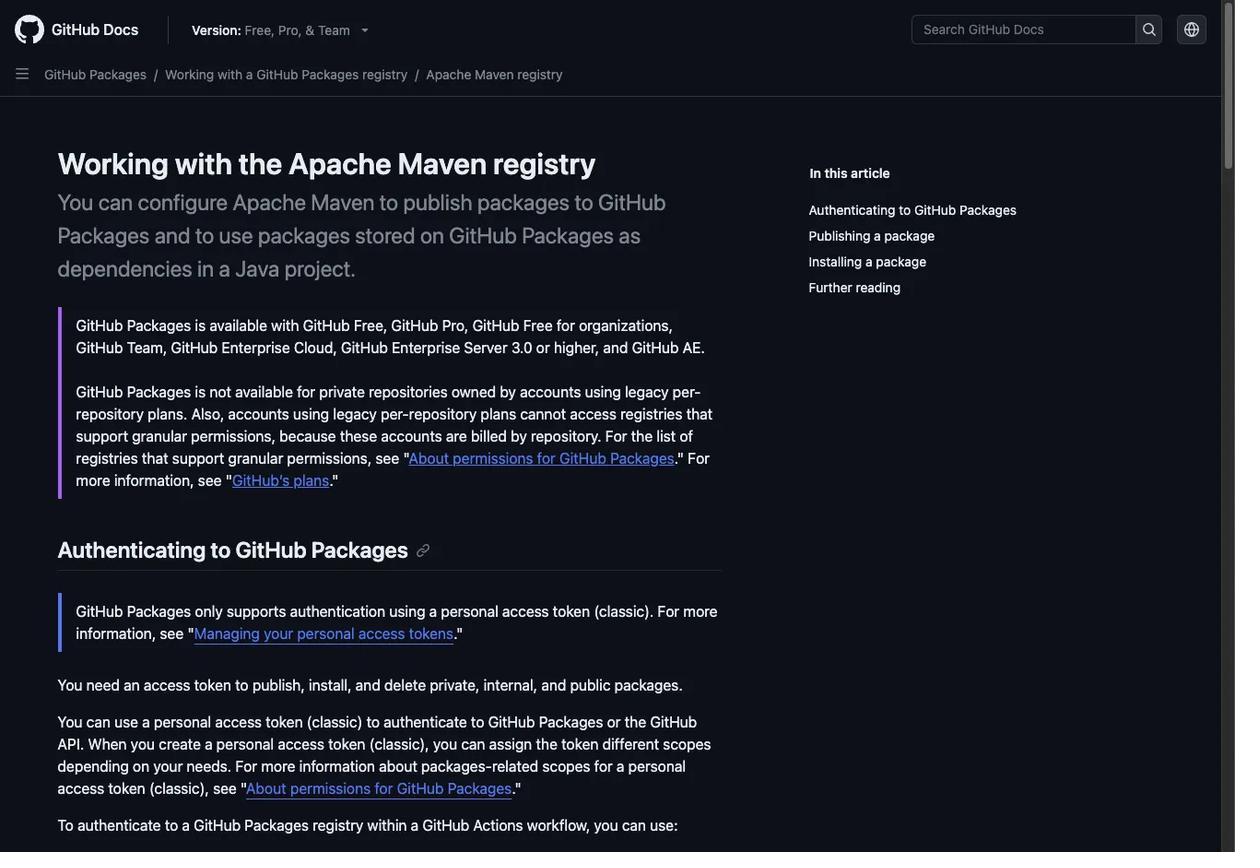 Task type: vqa. For each thing, say whether or not it's contained in the screenshot.
"Work with files" 'element' containing Managing files
no



Task type: locate. For each thing, give the bounding box(es) containing it.
1 vertical spatial authenticate
[[78, 817, 161, 834]]

for up higher,
[[557, 317, 575, 334]]

in this article element
[[810, 163, 1164, 183]]

or
[[537, 339, 550, 356], [607, 714, 621, 731]]

for down different
[[595, 758, 613, 775]]

packages down list
[[611, 450, 675, 467]]

granular up github's
[[228, 450, 283, 467]]

0 vertical spatial pro,
[[278, 22, 302, 37]]

0 vertical spatial more
[[76, 472, 110, 489]]

publishing a package link
[[809, 223, 1157, 249]]

free,
[[245, 22, 275, 37], [354, 317, 388, 334]]

permissions for about permissions for github packages ."
[[290, 780, 371, 797]]

0 vertical spatial or
[[537, 339, 550, 356]]

0 vertical spatial about
[[409, 450, 449, 467]]

1 vertical spatial maven
[[398, 146, 487, 181]]

." down related
[[512, 780, 522, 797]]

or inside you can use a personal access token (classic) to authenticate to github packages or the github api. when you create a personal access token (classic), you can assign the token different scopes depending on your needs. for more information about packages-related scopes for a personal access token (classic), see "
[[607, 714, 621, 731]]

and left 'public'
[[542, 677, 567, 694]]

personal inside github packages only supports authentication using a personal access token (classic). for more information, see "
[[441, 603, 499, 620]]

token left different
[[562, 736, 599, 753]]

for left private at left top
[[297, 384, 316, 400]]

working
[[165, 66, 214, 82], [58, 146, 169, 181]]

0 vertical spatial permissions,
[[191, 428, 276, 445]]

1 vertical spatial is
[[195, 384, 206, 400]]

packages left only
[[127, 603, 191, 620]]

accounts up the cannot
[[520, 384, 582, 400]]

needs.
[[187, 758, 232, 775]]

1 horizontal spatial /
[[415, 66, 419, 82]]

1 vertical spatial pro,
[[442, 317, 469, 334]]

1 horizontal spatial authenticating
[[809, 202, 896, 218]]

1 horizontal spatial authenticate
[[384, 714, 467, 731]]

0 vertical spatial on
[[420, 222, 444, 248]]

need
[[86, 677, 120, 694]]

pro, up the server at left top
[[442, 317, 469, 334]]

working with a github packages registry link
[[165, 66, 408, 82]]

see inside github packages is not available for private repositories owned by accounts using legacy per- repository plans. also, accounts using legacy per-repository plans cannot access registries that support granular permissions, because these accounts are billed by repository. for the list of registries that support granular permissions, see "
[[376, 450, 400, 467]]

2 enterprise from the left
[[392, 339, 460, 356]]

with inside main banner
[[218, 66, 243, 82]]

you up dependencies
[[58, 189, 93, 215]]

1 vertical spatial permissions
[[290, 780, 371, 797]]

working with the apache maven registry
[[58, 146, 596, 181]]

github packages link
[[44, 66, 147, 82]]

enterprise up not
[[222, 339, 290, 356]]

1 horizontal spatial pro,
[[442, 317, 469, 334]]

1 horizontal spatial using
[[390, 603, 426, 620]]

authenticating to github packages link up the supports
[[58, 537, 431, 563]]

of
[[680, 428, 694, 445]]

1 horizontal spatial or
[[607, 714, 621, 731]]

workflow,
[[527, 817, 590, 834]]

available
[[210, 317, 268, 334], [235, 384, 293, 400]]

packages.
[[615, 677, 683, 694]]

packages
[[89, 66, 147, 82], [302, 66, 359, 82], [960, 202, 1017, 218], [58, 222, 150, 248], [522, 222, 614, 248], [127, 317, 191, 334], [127, 384, 191, 400], [611, 450, 675, 467], [312, 537, 409, 563], [127, 603, 191, 620], [539, 714, 604, 731], [448, 780, 512, 797], [245, 817, 309, 834]]

1 vertical spatial that
[[142, 450, 168, 467]]

working up configure
[[58, 146, 169, 181]]

1 horizontal spatial scopes
[[663, 736, 712, 753]]

access right an
[[144, 677, 190, 694]]

none search field inside main banner
[[912, 15, 1163, 44]]

authenticate right to
[[78, 817, 161, 834]]

0 horizontal spatial authenticating
[[58, 537, 206, 563]]

1 horizontal spatial about
[[409, 450, 449, 467]]

your
[[264, 625, 293, 642], [153, 758, 183, 775]]

" inside github packages only supports authentication using a personal access token (classic). for more information, see "
[[188, 625, 194, 642]]

for inside you can use a personal access token (classic) to authenticate to github packages or the github api. when you create a personal access token (classic), you can assign the token different scopes depending on your needs. for more information about packages-related scopes for a personal access token (classic), see "
[[595, 758, 613, 775]]

2 you from the top
[[58, 677, 83, 694]]

token up the information
[[328, 736, 366, 753]]

with
[[218, 66, 243, 82], [175, 146, 232, 181], [271, 317, 299, 334]]

0 horizontal spatial that
[[142, 450, 168, 467]]

" inside you can use a personal access token (classic) to authenticate to github packages or the github api. when you create a personal access token (classic), you can assign the token different scopes depending on your needs. for more information about packages-related scopes for a personal access token (classic), see "
[[241, 780, 246, 797]]

1 vertical spatial plans
[[294, 472, 330, 489]]

." up private, at left
[[454, 625, 463, 642]]

that down "plans."
[[142, 450, 168, 467]]

packages inside you can use a personal access token (classic) to authenticate to github packages or the github api. when you create a personal access token (classic), you can assign the token different scopes depending on your needs. for more information about packages-related scopes for a personal access token (classic), see "
[[539, 714, 604, 731]]

scopes right different
[[663, 736, 712, 753]]

with for available
[[271, 317, 299, 334]]

authenticate inside you can use a personal access token (classic) to authenticate to github packages or the github api. when you create a personal access token (classic), you can assign the token different scopes depending on your needs. for more information about packages-related scopes for a personal access token (classic), see "
[[384, 714, 467, 731]]

publishing
[[809, 228, 871, 243]]

select language: current language is english image
[[1185, 22, 1200, 37]]

these
[[340, 428, 377, 445]]

1 vertical spatial support
[[172, 450, 224, 467]]

see inside ." for more information, see "
[[198, 472, 222, 489]]

packages up "team,"
[[127, 317, 191, 334]]

repository
[[76, 406, 144, 422], [409, 406, 477, 422]]

granular
[[132, 428, 187, 445], [228, 450, 283, 467]]

plans down the because
[[294, 472, 330, 489]]

packages inside github packages only supports authentication using a personal access token (classic). for more information, see "
[[127, 603, 191, 620]]

free, right version:
[[245, 22, 275, 37]]

apache
[[427, 66, 472, 82], [289, 146, 392, 181], [233, 189, 306, 215]]

scopes
[[663, 736, 712, 753], [543, 758, 591, 775]]

maven inside main banner
[[475, 66, 514, 82]]

0 vertical spatial your
[[264, 625, 293, 642]]

is inside the github packages is available with github free, github pro, github free for organizations, github team, github enterprise cloud, github enterprise server 3.0 or higher, and github ae.
[[195, 317, 206, 334]]

0 horizontal spatial authenticate
[[78, 817, 161, 834]]

when
[[88, 736, 127, 753]]

1 horizontal spatial you
[[433, 736, 458, 753]]

publishing a package
[[809, 228, 935, 243]]

permissions down the information
[[290, 780, 371, 797]]

1 horizontal spatial granular
[[228, 450, 283, 467]]

is inside github packages is not available for private repositories owned by accounts using legacy per- repository plans. also, accounts using legacy per-repository plans cannot access registries that support granular permissions, because these accounts are billed by repository. for the list of registries that support granular permissions, see "
[[195, 384, 206, 400]]

1 vertical spatial per-
[[381, 406, 409, 422]]

0 vertical spatial about permissions for github packages link
[[409, 450, 675, 467]]

" inside github packages is not available for private repositories owned by accounts using legacy per- repository plans. also, accounts using legacy per-repository plans cannot access registries that support granular permissions, because these accounts are billed by repository. for the list of registries that support granular permissions, see "
[[403, 450, 409, 467]]

2 vertical spatial you
[[58, 714, 83, 731]]

by
[[500, 384, 516, 400], [511, 428, 527, 445]]

for inside you can use a personal access token (classic) to authenticate to github packages or the github api. when you create a personal access token (classic), you can assign the token different scopes depending on your needs. for more information about packages-related scopes for a personal access token (classic), see "
[[236, 758, 257, 775]]

0 horizontal spatial pro,
[[278, 22, 302, 37]]

or up different
[[607, 714, 621, 731]]

a inside banner
[[246, 66, 253, 82]]

1 vertical spatial legacy
[[333, 406, 377, 422]]

0 vertical spatial granular
[[132, 428, 187, 445]]

1 horizontal spatial legacy
[[625, 384, 669, 400]]

authenticating to github packages link down in this article element
[[809, 197, 1157, 223]]

1 vertical spatial available
[[235, 384, 293, 400]]

personal down different
[[629, 758, 686, 775]]

authenticate down delete
[[384, 714, 467, 731]]

1 vertical spatial use
[[114, 714, 138, 731]]

legacy
[[625, 384, 669, 400], [333, 406, 377, 422]]

0 vertical spatial use
[[219, 222, 253, 248]]

1 vertical spatial authenticating to github packages link
[[58, 537, 431, 563]]

1 vertical spatial using
[[293, 406, 329, 422]]

for
[[557, 317, 575, 334], [297, 384, 316, 400], [537, 450, 556, 467], [595, 758, 613, 775], [375, 780, 393, 797]]

for inside the github packages is available with github free, github pro, github free for organizations, github team, github enterprise cloud, github enterprise server 3.0 or higher, and github ae.
[[557, 317, 575, 334]]

0 vertical spatial working
[[165, 66, 214, 82]]

accounts up ." for more information, see "
[[381, 428, 442, 445]]

0 vertical spatial apache
[[427, 66, 472, 82]]

0 vertical spatial packages
[[478, 189, 570, 215]]

0 horizontal spatial repository
[[76, 406, 144, 422]]

0 horizontal spatial your
[[153, 758, 183, 775]]

delete
[[385, 677, 426, 694]]

available right not
[[235, 384, 293, 400]]

is for available
[[195, 317, 206, 334]]

working down version:
[[165, 66, 214, 82]]

packages up publishing a package link
[[960, 202, 1017, 218]]

0 horizontal spatial using
[[293, 406, 329, 422]]

packages up project.
[[258, 222, 350, 248]]

2 vertical spatial apache
[[233, 189, 306, 215]]

." inside ." for more information, see "
[[675, 450, 684, 467]]

using down higher,
[[585, 384, 622, 400]]

access
[[570, 406, 617, 422], [503, 603, 549, 620], [359, 625, 405, 642], [144, 677, 190, 694], [215, 714, 262, 731], [278, 736, 325, 753], [58, 780, 104, 797]]

for right needs.
[[236, 758, 257, 775]]

token
[[553, 603, 590, 620], [194, 677, 231, 694], [266, 714, 303, 731], [328, 736, 366, 753], [562, 736, 599, 753], [108, 780, 145, 797]]

for down of
[[688, 450, 710, 467]]

free, up private at left top
[[354, 317, 388, 334]]

you up api.
[[58, 714, 83, 731]]

you right workflow,
[[594, 817, 619, 834]]

1 vertical spatial free,
[[354, 317, 388, 334]]

is down in
[[195, 317, 206, 334]]

plans.
[[148, 406, 188, 422]]

plans up 'billed'
[[481, 406, 517, 422]]

your down the supports
[[264, 625, 293, 642]]

(classic), down needs.
[[149, 780, 209, 797]]

managing
[[194, 625, 260, 642]]

is for not
[[195, 384, 206, 400]]

on right depending
[[133, 758, 150, 775]]

free, inside main banner
[[245, 22, 275, 37]]

1 you from the top
[[58, 189, 93, 215]]

that up of
[[687, 406, 713, 422]]

0 vertical spatial package
[[885, 228, 935, 243]]

pro, left &
[[278, 22, 302, 37]]

by right owned
[[500, 384, 516, 400]]

support
[[76, 428, 128, 445], [172, 450, 224, 467]]

information,
[[114, 472, 194, 489], [76, 625, 156, 642]]

github inside github packages is not available for private repositories owned by accounts using legacy per- repository plans. also, accounts using legacy per-repository plans cannot access registries that support granular permissions, because these accounts are billed by repository. for the list of registries that support granular permissions, see "
[[76, 384, 123, 400]]

maven inside you can configure apache maven to publish packages to github packages and to use packages stored on github packages as dependencies in a java project.
[[311, 189, 375, 215]]

use
[[219, 222, 253, 248], [114, 714, 138, 731]]

1 vertical spatial packages
[[258, 222, 350, 248]]

per- down the repositories
[[381, 406, 409, 422]]

1 vertical spatial scopes
[[543, 758, 591, 775]]

0 vertical spatial authenticating to github packages link
[[809, 197, 1157, 223]]

&
[[306, 22, 315, 37]]

2 vertical spatial maven
[[311, 189, 375, 215]]

and down configure
[[155, 222, 190, 248]]

1 horizontal spatial registries
[[621, 406, 683, 422]]

for inside github packages only supports authentication using a personal access token (classic). for more information, see "
[[658, 603, 680, 620]]

version:
[[192, 22, 242, 37]]

within
[[368, 817, 407, 834]]

you inside you can use a personal access token (classic) to authenticate to github packages or the github api. when you create a personal access token (classic), you can assign the token different scopes depending on your needs. for more information about packages-related scopes for a personal access token (classic), see "
[[58, 714, 83, 731]]

(classic)
[[307, 714, 363, 731]]

0 vertical spatial maven
[[475, 66, 514, 82]]

about permissions for github packages link down the repository.
[[409, 450, 675, 467]]

enterprise up the repositories
[[392, 339, 460, 356]]

permissions, down the because
[[287, 450, 372, 467]]

use:
[[650, 817, 678, 834]]

access down authentication on the bottom
[[359, 625, 405, 642]]

can
[[98, 189, 133, 215], [86, 714, 111, 731], [461, 736, 486, 753], [622, 817, 647, 834]]

0 vertical spatial permissions
[[453, 450, 534, 467]]

permissions down 'billed'
[[453, 450, 534, 467]]

1 vertical spatial authenticating
[[58, 537, 206, 563]]

1 horizontal spatial authenticating to github packages
[[809, 202, 1017, 218]]

authenticating to github packages up the supports
[[58, 537, 409, 563]]

repository left "plans."
[[76, 406, 144, 422]]

to
[[58, 817, 74, 834]]

personal
[[441, 603, 499, 620], [297, 625, 355, 642], [154, 714, 211, 731], [217, 736, 274, 753], [629, 758, 686, 775]]

3 you from the top
[[58, 714, 83, 731]]

use up java
[[219, 222, 253, 248]]

1 horizontal spatial use
[[219, 222, 253, 248]]

0 horizontal spatial enterprise
[[222, 339, 290, 356]]

0 vertical spatial plans
[[481, 406, 517, 422]]

1 horizontal spatial support
[[172, 450, 224, 467]]

per- up of
[[673, 384, 701, 400]]

because
[[280, 428, 336, 445]]

0 horizontal spatial about
[[246, 780, 287, 797]]

repository up are
[[409, 406, 477, 422]]

1 is from the top
[[195, 317, 206, 334]]

0 vertical spatial per-
[[673, 384, 701, 400]]

" inside ." for more information, see "
[[226, 472, 232, 489]]

information, inside ." for more information, see "
[[114, 472, 194, 489]]

free
[[524, 317, 553, 334]]

on down publish
[[420, 222, 444, 248]]

apache inside you can configure apache maven to publish packages to github packages and to use packages stored on github packages as dependencies in a java project.
[[233, 189, 306, 215]]

0 vertical spatial available
[[210, 317, 268, 334]]

0 vertical spatial is
[[195, 317, 206, 334]]

on inside you can use a personal access token (classic) to authenticate to github packages or the github api. when you create a personal access token (classic), you can assign the token different scopes depending on your needs. for more information about packages-related scopes for a personal access token (classic), see "
[[133, 758, 150, 775]]

packages inside the github packages is available with github free, github pro, github free for organizations, github team, github enterprise cloud, github enterprise server 3.0 or higher, and github ae.
[[127, 317, 191, 334]]

token left (classic).
[[553, 603, 590, 620]]

further reading
[[809, 279, 901, 295]]

1 vertical spatial with
[[175, 146, 232, 181]]

0 horizontal spatial packages
[[258, 222, 350, 248]]

1 vertical spatial (classic),
[[149, 780, 209, 797]]

available down java
[[210, 317, 268, 334]]

legacy up the these
[[333, 406, 377, 422]]

2 vertical spatial accounts
[[381, 428, 442, 445]]

related
[[492, 758, 539, 775]]

use inside you can configure apache maven to publish packages to github packages and to use packages stored on github packages as dependencies in a java project.
[[219, 222, 253, 248]]

0 vertical spatial (classic),
[[370, 736, 430, 753]]

team
[[318, 22, 350, 37]]

you inside you can configure apache maven to publish packages to github packages and to use packages stored on github packages as dependencies in a java project.
[[58, 189, 93, 215]]

with up cloud, on the top left
[[271, 317, 299, 334]]

1 horizontal spatial packages
[[478, 189, 570, 215]]

None search field
[[912, 15, 1163, 44]]

is left not
[[195, 384, 206, 400]]

can up dependencies
[[98, 189, 133, 215]]

github
[[52, 21, 100, 38], [44, 66, 86, 82], [257, 66, 298, 82], [599, 189, 666, 215], [915, 202, 957, 218], [449, 222, 517, 248], [76, 317, 123, 334], [303, 317, 350, 334], [392, 317, 438, 334], [473, 317, 520, 334], [76, 339, 123, 356], [171, 339, 218, 356], [341, 339, 388, 356], [632, 339, 679, 356], [76, 384, 123, 400], [560, 450, 607, 467], [236, 537, 307, 563], [76, 603, 123, 620], [488, 714, 535, 731], [651, 714, 697, 731], [397, 780, 444, 797], [194, 817, 241, 834], [423, 817, 470, 834]]

/ left apache maven registry link
[[415, 66, 419, 82]]

using
[[585, 384, 622, 400], [293, 406, 329, 422], [390, 603, 426, 620]]

package up reading
[[877, 254, 927, 269]]

and down organizations,
[[604, 339, 628, 356]]

enterprise
[[222, 339, 290, 356], [392, 339, 460, 356]]

0 horizontal spatial or
[[537, 339, 550, 356]]

."
[[675, 450, 684, 467], [330, 472, 339, 489], [454, 625, 463, 642], [512, 780, 522, 797]]

2 vertical spatial more
[[261, 758, 296, 775]]

token down depending
[[108, 780, 145, 797]]

different
[[603, 736, 660, 753]]

personal up tokens at the left of the page
[[441, 603, 499, 620]]

internal,
[[484, 677, 538, 694]]

with inside the github packages is available with github free, github pro, github free for organizations, github team, github enterprise cloud, github enterprise server 3.0 or higher, and github ae.
[[271, 317, 299, 334]]

packages down 'public'
[[539, 714, 604, 731]]

1 / from the left
[[154, 66, 158, 82]]

higher,
[[554, 339, 600, 356]]

you
[[131, 736, 155, 753], [433, 736, 458, 753], [594, 817, 619, 834]]

3.0
[[512, 339, 533, 356]]

per-
[[673, 384, 701, 400], [381, 406, 409, 422]]

can up when
[[86, 714, 111, 731]]

1 vertical spatial on
[[133, 758, 150, 775]]

configure
[[138, 189, 228, 215]]

1 horizontal spatial repository
[[409, 406, 477, 422]]

the
[[239, 146, 282, 181], [632, 428, 653, 445], [625, 714, 647, 731], [536, 736, 558, 753]]

package
[[885, 228, 935, 243], [877, 254, 927, 269]]

0 horizontal spatial accounts
[[228, 406, 289, 422]]

access up the repository.
[[570, 406, 617, 422]]

use up when
[[114, 714, 138, 731]]

1 horizontal spatial plans
[[481, 406, 517, 422]]

about for about permissions for github packages ."
[[246, 780, 287, 797]]

1 horizontal spatial free,
[[354, 317, 388, 334]]

not
[[210, 384, 231, 400]]

access inside github packages only supports authentication using a personal access token (classic). for more information, see "
[[503, 603, 549, 620]]

1 vertical spatial apache
[[289, 146, 392, 181]]

maven
[[475, 66, 514, 82], [398, 146, 487, 181], [311, 189, 375, 215]]

for left list
[[606, 428, 628, 445]]

apache for registry
[[289, 146, 392, 181]]

see
[[376, 450, 400, 467], [198, 472, 222, 489], [160, 625, 184, 642], [213, 780, 237, 797]]

see inside github packages only supports authentication using a personal access token (classic). for more information, see "
[[160, 625, 184, 642]]

1 vertical spatial package
[[877, 254, 927, 269]]

main banner
[[0, 0, 1222, 97]]

you for you need an access token to publish, install, and delete private, internal, and public packages.
[[58, 677, 83, 694]]

maven for to
[[311, 189, 375, 215]]

pro, inside the github packages is available with github free, github pro, github free for organizations, github team, github enterprise cloud, github enterprise server 3.0 or higher, and github ae.
[[442, 317, 469, 334]]

." down of
[[675, 450, 684, 467]]

using up tokens at the left of the page
[[390, 603, 426, 620]]

authentication
[[290, 603, 386, 620]]

packages up "plans."
[[127, 384, 191, 400]]

about permissions for github packages ."
[[246, 780, 522, 797]]

your down create
[[153, 758, 183, 775]]

0 horizontal spatial permissions
[[290, 780, 371, 797]]

about
[[409, 450, 449, 467], [246, 780, 287, 797]]

package up installing a package
[[885, 228, 935, 243]]

0 horizontal spatial /
[[154, 66, 158, 82]]

and left delete
[[356, 677, 381, 694]]

information, down "plans."
[[114, 472, 194, 489]]

or right 3.0
[[537, 339, 550, 356]]

using up the because
[[293, 406, 329, 422]]

about permissions for github packages link
[[409, 450, 675, 467], [246, 780, 512, 797]]

authenticating to github packages up publishing a package in the top right of the page
[[809, 202, 1017, 218]]

0 horizontal spatial authenticating to github packages
[[58, 537, 409, 563]]

0 horizontal spatial use
[[114, 714, 138, 731]]

2 is from the top
[[195, 384, 206, 400]]

1 horizontal spatial (classic),
[[370, 736, 430, 753]]

1 vertical spatial about permissions for github packages link
[[246, 780, 512, 797]]

packages left as
[[522, 222, 614, 248]]

github inside 'link'
[[52, 21, 100, 38]]

access down depending
[[58, 780, 104, 797]]

more inside you can use a personal access token (classic) to authenticate to github packages or the github api. when you create a personal access token (classic), you can assign the token different scopes depending on your needs. for more information about packages-related scopes for a personal access token (classic), see "
[[261, 758, 296, 775]]

and
[[155, 222, 190, 248], [604, 339, 628, 356], [356, 677, 381, 694], [542, 677, 567, 694]]

you left need
[[58, 677, 83, 694]]

can up packages-
[[461, 736, 486, 753]]

packages inside github packages is not available for private repositories owned by accounts using legacy per- repository plans. also, accounts using legacy per-repository plans cannot access registries that support granular permissions, because these accounts are billed by repository. for the list of registries that support granular permissions, see "
[[127, 384, 191, 400]]

packages
[[478, 189, 570, 215], [258, 222, 350, 248]]



Task type: describe. For each thing, give the bounding box(es) containing it.
open sidebar image
[[15, 66, 30, 81]]

and inside the github packages is available with github free, github pro, github free for organizations, github team, github enterprise cloud, github enterprise server 3.0 or higher, and github ae.
[[604, 339, 628, 356]]

create
[[159, 736, 201, 753]]

2 / from the left
[[415, 66, 419, 82]]

team,
[[127, 339, 167, 356]]

packages-
[[422, 758, 492, 775]]

1 vertical spatial working
[[58, 146, 169, 181]]

are
[[446, 428, 467, 445]]

." down the because
[[330, 472, 339, 489]]

managing your personal access tokens ."
[[194, 625, 463, 642]]

github packages only supports authentication using a personal access token (classic). for more information, see "
[[76, 603, 718, 642]]

personal down authentication on the bottom
[[297, 625, 355, 642]]

token down managing
[[194, 677, 231, 694]]

to inside authenticating to github packages link
[[900, 202, 911, 218]]

permissions for about permissions for github packages
[[453, 450, 534, 467]]

for inside ." for more information, see "
[[688, 450, 710, 467]]

and inside you can configure apache maven to publish packages to github packages and to use packages stored on github packages as dependencies in a java project.
[[155, 222, 190, 248]]

0 horizontal spatial authenticating to github packages link
[[58, 537, 431, 563]]

github packages is available with github free, github pro, github free for organizations, github team, github enterprise cloud, github enterprise server 3.0 or higher, and github ae.
[[76, 317, 705, 356]]

depending
[[58, 758, 129, 775]]

api.
[[58, 736, 84, 753]]

0 vertical spatial scopes
[[663, 736, 712, 753]]

apache for to
[[233, 189, 306, 215]]

installing a package
[[809, 254, 927, 269]]

public
[[570, 677, 611, 694]]

an
[[124, 677, 140, 694]]

0 horizontal spatial legacy
[[333, 406, 377, 422]]

for inside github packages is not available for private repositories owned by accounts using legacy per- repository plans. also, accounts using legacy per-repository plans cannot access registries that support granular permissions, because these accounts are billed by repository. for the list of registries that support granular permissions, see "
[[297, 384, 316, 400]]

Search GitHub Docs search field
[[913, 16, 1136, 43]]

0 vertical spatial legacy
[[625, 384, 669, 400]]

about permissions for github packages
[[409, 450, 675, 467]]

for down about
[[375, 780, 393, 797]]

information
[[299, 758, 375, 775]]

token inside github packages only supports authentication using a personal access token (classic). for more information, see "
[[553, 603, 590, 620]]

0 horizontal spatial granular
[[132, 428, 187, 445]]

apache inside main banner
[[427, 66, 472, 82]]

github's plans link
[[232, 472, 330, 489]]

0 horizontal spatial plans
[[294, 472, 330, 489]]

personal up create
[[154, 714, 211, 731]]

tokens
[[409, 625, 454, 642]]

access up needs.
[[215, 714, 262, 731]]

0 horizontal spatial you
[[131, 736, 155, 753]]

0 vertical spatial that
[[687, 406, 713, 422]]

1 repository from the left
[[76, 406, 144, 422]]

personal up needs.
[[217, 736, 274, 753]]

0 horizontal spatial permissions,
[[191, 428, 276, 445]]

2 repository from the left
[[409, 406, 477, 422]]

packages up dependencies
[[58, 222, 150, 248]]

use inside you can use a personal access token (classic) to authenticate to github packages or the github api. when you create a personal access token (classic), you can assign the token different scopes depending on your needs. for more information about packages-related scopes for a personal access token (classic), see "
[[114, 714, 138, 731]]

0 vertical spatial by
[[500, 384, 516, 400]]

packages up authentication on the bottom
[[312, 537, 409, 563]]

further
[[809, 279, 853, 295]]

as
[[619, 222, 641, 248]]

using inside github packages only supports authentication using a personal access token (classic). for more information, see "
[[390, 603, 426, 620]]

you can configure apache maven to publish packages to github packages and to use packages stored on github packages as dependencies in a java project.
[[58, 189, 666, 281]]

github's
[[232, 472, 290, 489]]

also,
[[191, 406, 224, 422]]

about
[[379, 758, 418, 775]]

0 horizontal spatial (classic),
[[149, 780, 209, 797]]

triangle down image
[[358, 22, 372, 37]]

a inside you can configure apache maven to publish packages to github packages and to use packages stored on github packages as dependencies in a java project.
[[219, 255, 230, 281]]

install,
[[309, 677, 352, 694]]

you need an access token to publish, install, and delete private, internal, and public packages.
[[58, 677, 683, 694]]

in
[[810, 165, 822, 181]]

1 vertical spatial authenticating to github packages
[[58, 537, 409, 563]]

ae.
[[683, 339, 705, 356]]

." for more information, see "
[[76, 450, 710, 489]]

publish
[[403, 189, 473, 215]]

repositories
[[369, 384, 448, 400]]

publish,
[[253, 677, 305, 694]]

in this article
[[810, 165, 891, 181]]

0 vertical spatial support
[[76, 428, 128, 445]]

(classic).
[[594, 603, 654, 620]]

about for about permissions for github packages
[[409, 450, 449, 467]]

stored
[[355, 222, 416, 248]]

working inside main banner
[[165, 66, 214, 82]]

private,
[[430, 677, 480, 694]]

package for installing a package
[[877, 254, 927, 269]]

billed
[[471, 428, 507, 445]]

the inside github packages is not available for private repositories owned by accounts using legacy per- repository plans. also, accounts using legacy per-repository plans cannot access registries that support granular permissions, because these accounts are billed by repository. for the list of registries that support granular permissions, see "
[[632, 428, 653, 445]]

1 vertical spatial by
[[511, 428, 527, 445]]

only
[[195, 603, 223, 620]]

maven for registry
[[398, 146, 487, 181]]

article
[[851, 165, 891, 181]]

0 vertical spatial using
[[585, 384, 622, 400]]

2 horizontal spatial accounts
[[520, 384, 582, 400]]

cannot
[[520, 406, 566, 422]]

assign
[[489, 736, 532, 753]]

more inside github packages only supports authentication using a personal access token (classic). for more information, see "
[[684, 603, 718, 620]]

about permissions for github packages link for cannot
[[409, 450, 675, 467]]

docs
[[104, 21, 138, 38]]

server
[[464, 339, 508, 356]]

available inside the github packages is available with github free, github pro, github free for organizations, github team, github enterprise cloud, github enterprise server 3.0 or higher, and github ae.
[[210, 317, 268, 334]]

this
[[825, 165, 848, 181]]

organizations,
[[579, 317, 673, 334]]

github docs link
[[15, 15, 153, 44]]

package for publishing a package
[[885, 228, 935, 243]]

free, inside the github packages is available with github free, github pro, github free for organizations, github team, github enterprise cloud, github enterprise server 3.0 or higher, and github ae.
[[354, 317, 388, 334]]

github inside github packages only supports authentication using a personal access token (classic). for more information, see "
[[76, 603, 123, 620]]

github packages is not available for private repositories owned by accounts using legacy per- repository plans. also, accounts using legacy per-repository plans cannot access registries that support granular permissions, because these accounts are billed by repository. for the list of registries that support granular permissions, see "
[[76, 384, 713, 467]]

1 horizontal spatial authenticating to github packages link
[[809, 197, 1157, 223]]

0 horizontal spatial scopes
[[543, 758, 591, 775]]

github docs
[[52, 21, 138, 38]]

information, inside github packages only supports authentication using a personal access token (classic). for more information, see "
[[76, 625, 156, 642]]

2 horizontal spatial you
[[594, 817, 619, 834]]

1 enterprise from the left
[[222, 339, 290, 356]]

managing your personal access tokens link
[[194, 625, 454, 642]]

packages down team
[[302, 66, 359, 82]]

with for working
[[218, 66, 243, 82]]

github packages / working with a github packages registry / apache maven registry
[[44, 66, 563, 82]]

version: free, pro, & team
[[192, 22, 350, 37]]

your inside you can use a personal access token (classic) to authenticate to github packages or the github api. when you create a personal access token (classic), you can assign the token different scopes depending on your needs. for more information about packages-related scopes for a personal access token (classic), see "
[[153, 758, 183, 775]]

in
[[197, 255, 214, 281]]

search image
[[1142, 22, 1157, 37]]

1 vertical spatial accounts
[[228, 406, 289, 422]]

to authenticate to a github packages registry within a github actions workflow, you can use:
[[58, 817, 678, 834]]

pro, inside main banner
[[278, 22, 302, 37]]

you can use a personal access token (classic) to authenticate to github packages or the github api. when you create a personal access token (classic), you can assign the token different scopes depending on your needs. for more information about packages-related scopes for a personal access token (classic), see "
[[58, 714, 712, 797]]

1 horizontal spatial permissions,
[[287, 450, 372, 467]]

dependencies
[[58, 255, 193, 281]]

for down the repository.
[[537, 450, 556, 467]]

installing
[[809, 254, 863, 269]]

apache maven registry link
[[427, 66, 563, 82]]

owned
[[452, 384, 496, 400]]

private
[[319, 384, 365, 400]]

java
[[235, 255, 280, 281]]

0 vertical spatial registries
[[621, 406, 683, 422]]

1 vertical spatial registries
[[76, 450, 138, 467]]

github's plans ."
[[232, 472, 339, 489]]

a inside github packages only supports authentication using a personal access token (classic). for more information, see "
[[430, 603, 437, 620]]

1 horizontal spatial accounts
[[381, 428, 442, 445]]

for inside github packages is not available for private repositories owned by accounts using legacy per- repository plans. also, accounts using legacy per-repository plans cannot access registries that support granular permissions, because these accounts are billed by repository. for the list of registries that support granular permissions, see "
[[606, 428, 628, 445]]

or inside the github packages is available with github free, github pro, github free for organizations, github team, github enterprise cloud, github enterprise server 3.0 or higher, and github ae.
[[537, 339, 550, 356]]

more inside ." for more information, see "
[[76, 472, 110, 489]]

reading
[[856, 279, 901, 295]]

see inside you can use a personal access token (classic) to authenticate to github packages or the github api. when you create a personal access token (classic), you can assign the token different scopes depending on your needs. for more information about packages-related scopes for a personal access token (classic), see "
[[213, 780, 237, 797]]

can inside you can configure apache maven to publish packages to github packages and to use packages stored on github packages as dependencies in a java project.
[[98, 189, 133, 215]]

plans inside github packages is not available for private repositories owned by accounts using legacy per- repository plans. also, accounts using legacy per-repository plans cannot access registries that support granular permissions, because these accounts are billed by repository. for the list of registries that support granular permissions, see "
[[481, 406, 517, 422]]

you for you can use a personal access token (classic) to authenticate to github packages or the github api. when you create a personal access token (classic), you can assign the token different scopes depending on your needs. for more information about packages-related scopes for a personal access token (classic), see "
[[58, 714, 83, 731]]

repository.
[[531, 428, 602, 445]]

project.
[[285, 255, 356, 281]]

on inside you can configure apache maven to publish packages to github packages and to use packages stored on github packages as dependencies in a java project.
[[420, 222, 444, 248]]

packages down the information
[[245, 817, 309, 834]]

you for you can configure apache maven to publish packages to github packages and to use packages stored on github packages as dependencies in a java project.
[[58, 189, 93, 215]]

list
[[657, 428, 676, 445]]

actions
[[474, 817, 523, 834]]

installing a package link
[[809, 249, 1157, 275]]

supports
[[227, 603, 286, 620]]

cloud,
[[294, 339, 337, 356]]

can left use:
[[622, 817, 647, 834]]

access inside github packages is not available for private repositories owned by accounts using legacy per- repository plans. also, accounts using legacy per-repository plans cannot access registries that support granular permissions, because these accounts are billed by repository. for the list of registries that support granular permissions, see "
[[570, 406, 617, 422]]

about permissions for github packages link for token
[[246, 780, 512, 797]]

token down publish, at the bottom of page
[[266, 714, 303, 731]]

available inside github packages is not available for private repositories owned by accounts using legacy per- repository plans. also, accounts using legacy per-repository plans cannot access registries that support granular permissions, because these accounts are billed by repository. for the list of registries that support granular permissions, see "
[[235, 384, 293, 400]]

packages down docs
[[89, 66, 147, 82]]

1 horizontal spatial your
[[264, 625, 293, 642]]

access down (classic)
[[278, 736, 325, 753]]

packages down packages-
[[448, 780, 512, 797]]



